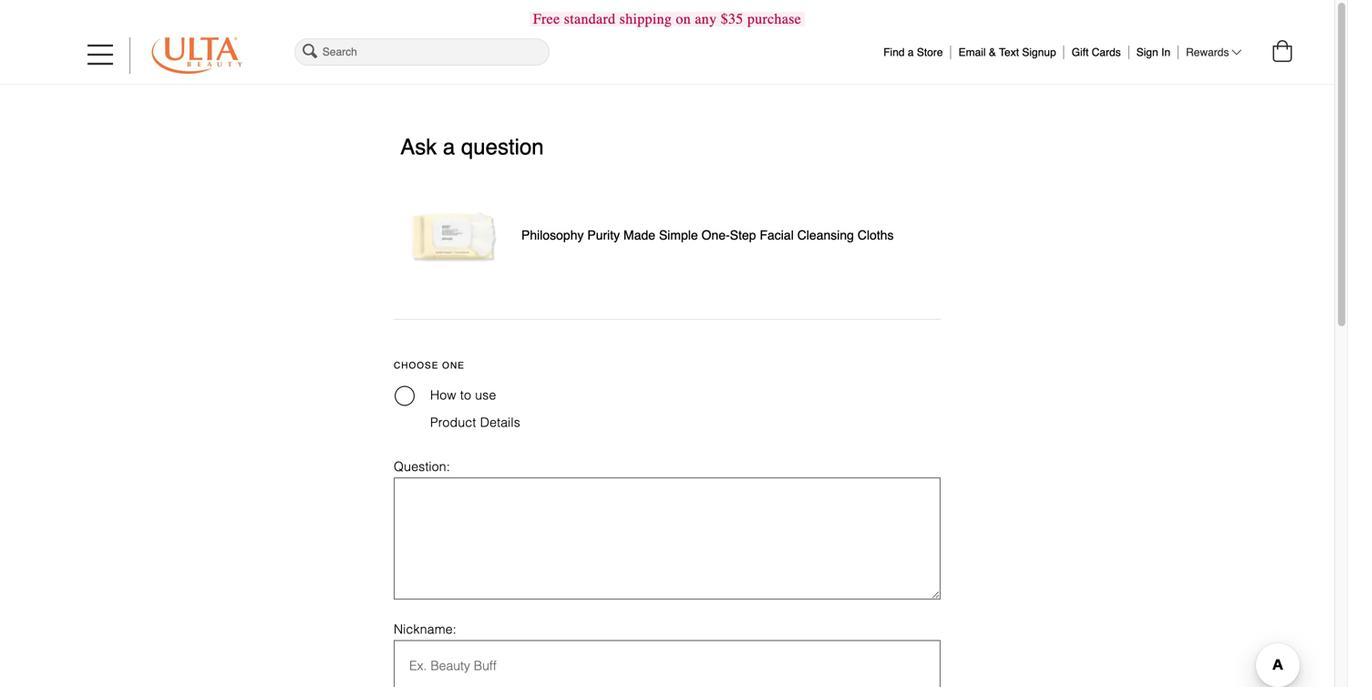 Task type: locate. For each thing, give the bounding box(es) containing it.
made
[[624, 228, 656, 242]]

philosophy
[[521, 228, 584, 242]]

0 horizontal spatial a
[[443, 134, 455, 159]]

shipping
[[620, 10, 672, 27]]

$35
[[721, 10, 744, 27]]

step
[[730, 228, 756, 242]]

None search field
[[292, 36, 552, 68]]

1 vertical spatial a
[[443, 134, 455, 159]]

a for ask
[[443, 134, 455, 159]]

a
[[908, 46, 914, 59], [443, 134, 455, 159]]

in
[[1162, 46, 1171, 59]]

find a store link
[[884, 41, 943, 59]]

&
[[989, 46, 996, 59]]

ask
[[400, 134, 437, 159]]

a for find
[[908, 46, 914, 59]]

to
[[460, 388, 471, 403]]

1 horizontal spatial a
[[908, 46, 914, 59]]

option group
[[394, 382, 941, 436]]

0 vertical spatial a
[[908, 46, 914, 59]]

ulta beauty logo image
[[151, 37, 243, 74], [152, 37, 242, 74]]

how
[[430, 388, 457, 403]]

a right find
[[908, 46, 914, 59]]

option group containing how to use
[[394, 382, 941, 436]]

Product Details radio
[[395, 386, 415, 406]]

None field
[[292, 36, 552, 68]]

choose one
[[394, 361, 465, 371]]

on
[[676, 10, 691, 27]]

how to use
[[430, 388, 497, 403]]

cloths
[[858, 228, 894, 242]]

a right ask
[[443, 134, 455, 159]]

email & text signup link
[[959, 41, 1056, 59]]

cleansing
[[797, 228, 854, 242]]

Nickname: text field
[[394, 640, 941, 687]]

purchase
[[748, 10, 802, 27]]

sign in
[[1137, 46, 1171, 59]]

Search search field
[[294, 38, 550, 66]]

cart - 0 items - shows more content image
[[1273, 40, 1293, 62]]

sign in link
[[1137, 41, 1171, 59]]

free standard shipping on any $35 purchase
[[533, 10, 802, 27]]

chevron down image
[[1232, 46, 1242, 57]]

gift
[[1072, 46, 1089, 59]]

free standard shipping on any $35 purchase link
[[530, 10, 805, 27]]

text
[[999, 46, 1019, 59]]



Task type: vqa. For each thing, say whether or not it's contained in the screenshot.
cards
yes



Task type: describe. For each thing, give the bounding box(es) containing it.
free
[[533, 10, 560, 27]]

email & text signup
[[959, 46, 1056, 59]]

Question: text field
[[394, 478, 941, 600]]

details
[[480, 415, 521, 430]]

ask a question
[[400, 134, 544, 159]]

facial
[[760, 228, 794, 242]]

one
[[442, 361, 465, 371]]

find
[[884, 46, 905, 59]]

email
[[959, 46, 986, 59]]

store
[[917, 46, 943, 59]]

philosophy purity made simple one-step facial cleansing cloths
[[521, 228, 894, 242]]

simple
[[659, 228, 698, 242]]

rewards
[[1186, 46, 1229, 59]]

rewards button
[[1186, 46, 1242, 59]]

one-
[[702, 228, 730, 242]]

cards
[[1092, 46, 1121, 59]]

question:
[[394, 460, 450, 474]]

choose
[[394, 361, 439, 371]]

product details
[[430, 415, 521, 430]]

signup
[[1022, 46, 1056, 59]]

gift cards link
[[1072, 41, 1121, 59]]

sign
[[1137, 46, 1159, 59]]

product
[[430, 415, 476, 430]]

purity
[[587, 228, 620, 242]]

standard
[[564, 10, 616, 27]]

nickname:
[[394, 622, 457, 637]]

any
[[695, 10, 717, 27]]

philosophy purity made simple one-step facial cleansing cloths link
[[521, 228, 894, 242]]

gift cards
[[1072, 46, 1121, 59]]

find a store
[[884, 46, 943, 59]]

use
[[475, 388, 497, 403]]

question
[[461, 134, 544, 159]]



